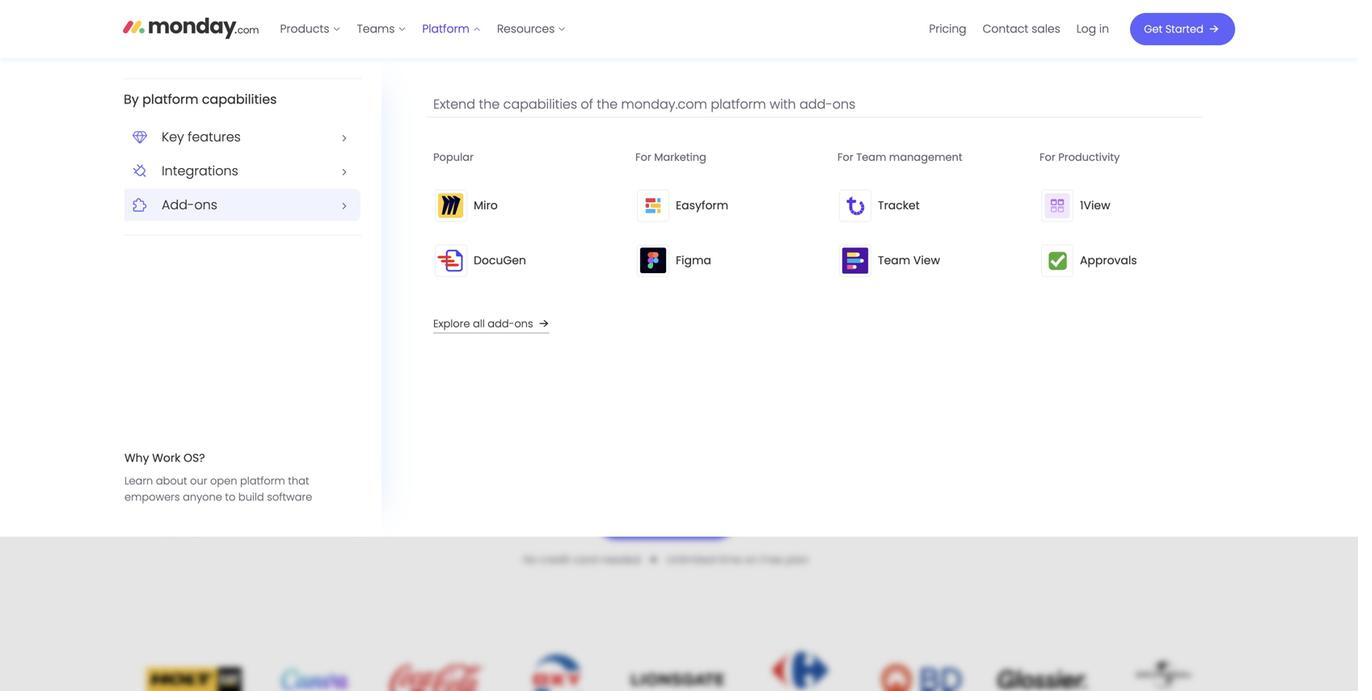 Task type: vqa. For each thing, say whether or not it's contained in the screenshot.
templates
no



Task type: locate. For each thing, give the bounding box(es) containing it.
platform up products that scale with your needs.
[[669, 193, 739, 216]]

key features
[[162, 128, 241, 146]]

0 vertical spatial of
[[581, 95, 593, 113]]

team
[[856, 150, 887, 164], [878, 253, 911, 268]]

1 for from the left
[[636, 150, 651, 164]]

1 horizontal spatial to
[[583, 103, 633, 171]]

on
[[609, 193, 630, 216], [745, 553, 758, 567]]

one
[[634, 193, 665, 216]]

list containing pricing
[[921, 0, 1117, 58]]

why work os? learn about our open platform that empowers anyone to build software
[[125, 450, 312, 505]]

work
[[416, 283, 450, 301], [152, 450, 181, 466]]

2 horizontal spatial ons
[[833, 95, 856, 113]]

0 horizontal spatial all
[[438, 303, 451, 317]]

platform up tracket
[[776, 103, 992, 171]]

1 horizontal spatial work
[[567, 193, 605, 216]]

group
[[213, 356, 1119, 468]]

add-ons
[[162, 196, 217, 214]]

work management
[[416, 283, 543, 301]]

team left view
[[878, 253, 911, 268]]

by
[[124, 90, 139, 108]]

ons
[[833, 95, 856, 113], [194, 196, 217, 214], [514, 316, 533, 331]]

for for tracket
[[838, 150, 854, 164]]

0 vertical spatial work
[[645, 103, 764, 171]]

platform link
[[414, 16, 489, 42]]

for productivity
[[1040, 150, 1120, 164]]

platform up build
[[240, 474, 285, 488]]

0 vertical spatial add-
[[800, 95, 833, 113]]

ons up for team management at the top
[[833, 95, 856, 113]]

None checkbox
[[220, 362, 320, 461], [673, 362, 773, 461], [899, 362, 999, 461], [1012, 362, 1113, 461], [220, 362, 320, 461], [673, 362, 773, 461], [899, 362, 999, 461], [1012, 362, 1113, 461]]

work
[[645, 103, 764, 171], [567, 193, 605, 216], [511, 303, 536, 317]]

for left productivity at the top right
[[1040, 150, 1056, 164]]

1 vertical spatial run
[[416, 303, 436, 317]]

team left 'management'
[[856, 150, 887, 164]]

run down popular
[[471, 193, 501, 216]]

0 vertical spatial that
[[611, 226, 643, 248]]

platform inside why work os? learn about our open platform that empowers anyone to build software
[[240, 474, 285, 488]]

2 vertical spatial work
[[511, 303, 536, 317]]

0 horizontal spatial of
[[498, 303, 508, 317]]

0 vertical spatial ons
[[833, 95, 856, 113]]

figma
[[676, 253, 711, 268]]

1 list from the left
[[0, 0, 1358, 691]]

for up customizable
[[838, 150, 854, 164]]

run right wm color icon
[[416, 303, 436, 317]]

2 horizontal spatial for
[[1040, 150, 1056, 164]]

list containing by platform capabilities
[[0, 0, 1358, 691]]

none checkbox the ops
[[333, 362, 433, 461]]

1 vertical spatial work
[[152, 450, 181, 466]]

0 vertical spatial team
[[856, 150, 887, 164]]

1 vertical spatial your
[[732, 226, 768, 248]]

work down docugen 'icon'
[[416, 283, 450, 301]]

easyform image
[[638, 190, 669, 221]]

your go-to work platform
[[366, 103, 992, 171]]

0 horizontal spatial work
[[511, 303, 536, 317]]

get
[[1144, 22, 1163, 36]]

1 horizontal spatial run
[[471, 193, 501, 216]]

no
[[523, 553, 537, 567]]

needs.
[[772, 226, 824, 248]]

plan
[[786, 553, 809, 567]]

platform
[[142, 90, 198, 108], [711, 95, 766, 113], [776, 103, 992, 171], [669, 193, 739, 216], [240, 474, 285, 488]]

contact sales
[[983, 21, 1061, 37]]

your
[[528, 193, 563, 216], [732, 226, 768, 248]]

2 vertical spatial ons
[[514, 316, 533, 331]]

resources link
[[489, 16, 574, 42]]

ons down management
[[514, 316, 533, 331]]

work for on
[[567, 193, 605, 216]]

on left one
[[609, 193, 630, 216]]

log in
[[1077, 21, 1109, 37]]

add-
[[800, 95, 833, 113], [488, 316, 514, 331]]

the left monday.com
[[597, 95, 618, 113]]

about
[[156, 474, 187, 488]]

of for work
[[498, 303, 508, 317]]

ons down integrations
[[194, 196, 217, 214]]

0 vertical spatial work
[[416, 283, 450, 301]]

1 horizontal spatial your
[[732, 226, 768, 248]]

1 vertical spatial that
[[288, 474, 309, 488]]

extend the capabilities of the monday.com platform with add-ons
[[433, 95, 856, 113]]

all left "aspects"
[[438, 303, 451, 317]]

list
[[0, 0, 1358, 691], [921, 0, 1117, 58]]

management
[[889, 150, 963, 164]]

0 horizontal spatial run
[[416, 303, 436, 317]]

work up about
[[152, 450, 181, 466]]

monday.com
[[621, 95, 707, 113]]

all right miro
[[505, 193, 523, 216]]

contact
[[983, 21, 1029, 37]]

with inside "main submenu" element
[[770, 95, 796, 113]]

1 horizontal spatial capabilities
[[503, 95, 577, 113]]

contact sales link
[[975, 16, 1069, 42]]

capabilities down resources link
[[503, 95, 577, 113]]

run for run all your work on one platform with customizable
[[471, 193, 501, 216]]

your down easyform link at the top
[[732, 226, 768, 248]]

0 vertical spatial your
[[528, 193, 563, 216]]

os?
[[184, 450, 205, 466]]

coca cola image
[[389, 654, 484, 691]]

0 horizontal spatial the
[[479, 95, 500, 113]]

team view link
[[839, 244, 991, 277]]

list inside main element
[[921, 0, 1117, 58]]

run
[[471, 193, 501, 216], [416, 303, 436, 317]]

to
[[583, 103, 633, 171], [225, 490, 236, 505]]

of inside "main submenu" element
[[581, 95, 593, 113]]

platform up key
[[142, 90, 198, 108]]

marketing
[[654, 150, 707, 164]]

of left monday.com
[[581, 95, 593, 113]]

products
[[534, 226, 606, 248]]

explore all add-ons
[[433, 316, 533, 331]]

the right extend
[[479, 95, 500, 113]]

that up the software on the bottom of the page
[[288, 474, 309, 488]]

lionsgate image
[[631, 668, 727, 691]]

0 vertical spatial run
[[471, 193, 501, 216]]

started
[[1166, 22, 1204, 36]]

1 vertical spatial on
[[745, 553, 758, 567]]

all right explore
[[473, 316, 485, 331]]

all inside "main submenu" element
[[473, 316, 485, 331]]

0 vertical spatial with
[[770, 95, 796, 113]]

0 horizontal spatial work
[[152, 450, 181, 466]]

oxy image
[[529, 652, 587, 691]]

why
[[125, 450, 149, 466]]

1 vertical spatial ons
[[194, 196, 217, 214]]

that
[[611, 226, 643, 248], [288, 474, 309, 488]]

0 horizontal spatial for
[[636, 150, 651, 164]]

time
[[718, 553, 742, 567]]

docugen link
[[435, 244, 587, 277]]

1 horizontal spatial for
[[838, 150, 854, 164]]

for
[[636, 150, 651, 164], [838, 150, 854, 164], [1040, 150, 1056, 164]]

0 horizontal spatial add-
[[488, 316, 514, 331]]

free
[[761, 553, 783, 567]]

2 horizontal spatial all
[[505, 193, 523, 216]]

with
[[770, 95, 796, 113], [743, 193, 776, 216], [695, 226, 728, 248]]

main element
[[0, 0, 1358, 691]]

glossier image
[[995, 670, 1091, 690]]

to down the "open" on the bottom of page
[[225, 490, 236, 505]]

2 horizontal spatial work
[[645, 103, 764, 171]]

of
[[581, 95, 593, 113], [498, 303, 508, 317]]

your up products
[[528, 193, 563, 216]]

that inside why work os? learn about our open platform that empowers anyone to build software
[[288, 474, 309, 488]]

capabilities for platform
[[202, 90, 277, 108]]

log
[[1077, 21, 1096, 37]]

run for run all aspects of work
[[416, 303, 436, 317]]

3 for from the left
[[1040, 150, 1056, 164]]

tracket link
[[839, 189, 991, 222]]

monday.com logo image
[[123, 11, 259, 45]]

main submenu element
[[0, 58, 1358, 537]]

2 for from the left
[[838, 150, 854, 164]]

1 horizontal spatial on
[[745, 553, 758, 567]]

work for platform
[[645, 103, 764, 171]]

0 horizontal spatial ons
[[194, 196, 217, 214]]

0 horizontal spatial that
[[288, 474, 309, 488]]

the
[[479, 95, 500, 113], [597, 95, 618, 113]]

0 horizontal spatial capabilities
[[202, 90, 277, 108]]

1 horizontal spatial the
[[597, 95, 618, 113]]

to left for marketing
[[583, 103, 633, 171]]

features
[[188, 128, 241, 146]]

1 horizontal spatial of
[[581, 95, 593, 113]]

0 vertical spatial on
[[609, 193, 630, 216]]

1 vertical spatial work
[[567, 193, 605, 216]]

with for add-
[[770, 95, 796, 113]]

1 vertical spatial with
[[743, 193, 776, 216]]

1 vertical spatial of
[[498, 303, 508, 317]]

on left free
[[745, 553, 758, 567]]

capabilities up features
[[202, 90, 277, 108]]

1 horizontal spatial all
[[473, 316, 485, 331]]

get started button
[[1130, 13, 1235, 45]]

1view image
[[1042, 190, 1073, 221]]

that down one
[[611, 226, 643, 248]]

all
[[505, 193, 523, 216], [438, 303, 451, 317], [473, 316, 485, 331]]

work inside why work os? learn about our open platform that empowers anyone to build software
[[152, 450, 181, 466]]

0 horizontal spatial to
[[225, 490, 236, 505]]

capabilities
[[202, 90, 277, 108], [503, 95, 577, 113]]

of down management
[[498, 303, 508, 317]]

None checkbox
[[333, 362, 433, 461], [446, 362, 547, 461], [560, 362, 660, 461], [786, 362, 886, 461], [446, 362, 547, 461], [560, 362, 660, 461], [786, 362, 886, 461]]

for left marketing on the top of the page
[[636, 150, 651, 164]]

of for the
[[581, 95, 593, 113]]

1 vertical spatial to
[[225, 490, 236, 505]]

2 list from the left
[[921, 0, 1117, 58]]

miro link
[[435, 189, 587, 222]]

approvals
[[1080, 253, 1137, 268]]

1 vertical spatial add-
[[488, 316, 514, 331]]



Task type: describe. For each thing, give the bounding box(es) containing it.
sales
[[1032, 21, 1061, 37]]

universal music group image
[[1117, 662, 1212, 691]]

software
[[267, 490, 312, 505]]

carrefour image
[[765, 652, 835, 691]]

for team management
[[838, 150, 963, 164]]

unlimited
[[666, 553, 715, 567]]

open
[[210, 474, 237, 488]]

✦
[[650, 553, 658, 567]]

canva image
[[268, 669, 363, 691]]

bd image
[[874, 658, 969, 691]]

resources
[[497, 21, 555, 37]]

team view image
[[840, 245, 871, 276]]

1 horizontal spatial that
[[611, 226, 643, 248]]

all for your
[[505, 193, 523, 216]]

key
[[162, 128, 184, 146]]

1 horizontal spatial ons
[[514, 316, 533, 331]]

build
[[238, 490, 264, 505]]

customizable
[[780, 193, 888, 216]]

figma image
[[638, 245, 669, 276]]

1view
[[1080, 198, 1111, 213]]

approvals link
[[1041, 244, 1193, 277]]

2 vertical spatial with
[[695, 226, 728, 248]]

products link
[[272, 16, 349, 42]]

log in link
[[1069, 16, 1117, 42]]

pricing
[[929, 21, 967, 37]]

teams link
[[349, 16, 414, 42]]

0 vertical spatial to
[[583, 103, 633, 171]]

wm color image
[[371, 281, 408, 318]]

run all your work on one platform with customizable
[[471, 193, 888, 216]]

1 the from the left
[[479, 95, 500, 113]]

pricing link
[[921, 16, 975, 42]]

all for aspects
[[438, 303, 451, 317]]

docugen
[[474, 253, 526, 268]]

credit
[[540, 553, 570, 567]]

tracket
[[878, 198, 920, 213]]

easyform link
[[637, 189, 789, 222]]

by platform capabilities
[[124, 90, 277, 108]]

with for customizable
[[743, 193, 776, 216]]

scale
[[648, 226, 690, 248]]

teams
[[357, 21, 395, 37]]

docugen image
[[436, 245, 467, 276]]

1 horizontal spatial work
[[416, 283, 450, 301]]

card
[[573, 553, 598, 567]]

integrations
[[162, 162, 238, 180]]

in
[[1100, 21, 1109, 37]]

your
[[366, 103, 480, 171]]

aspects
[[453, 303, 495, 317]]

go-
[[491, 103, 583, 171]]

add-
[[162, 196, 194, 214]]

holtcat image
[[146, 668, 242, 691]]

anyone
[[183, 490, 222, 505]]

extend
[[433, 95, 475, 113]]

products
[[280, 21, 329, 37]]

management
[[453, 283, 543, 301]]

no credit card needed   ✦   unlimited time on free plan
[[523, 553, 809, 567]]

explore
[[433, 316, 470, 331]]

for for 1view
[[1040, 150, 1056, 164]]

1 vertical spatial team
[[878, 253, 911, 268]]

platform right monday.com
[[711, 95, 766, 113]]

ops image
[[367, 386, 399, 418]]

learn
[[125, 474, 153, 488]]

approvals image
[[1042, 245, 1073, 276]]

productivity
[[1059, 150, 1120, 164]]

needed
[[600, 553, 641, 567]]

miro
[[474, 198, 498, 213]]

platform
[[422, 21, 470, 37]]

run all aspects of work
[[416, 303, 536, 317]]

0 horizontal spatial on
[[609, 193, 630, 216]]

2 the from the left
[[597, 95, 618, 113]]

empowers
[[125, 490, 180, 505]]

0 horizontal spatial your
[[528, 193, 563, 216]]

popular
[[433, 150, 474, 164]]

team view
[[878, 253, 940, 268]]

to inside why work os? learn about our open platform that empowers anyone to build software
[[225, 490, 236, 505]]

products that scale with your needs.
[[534, 226, 824, 248]]

capabilities for the
[[503, 95, 577, 113]]

easyform
[[676, 198, 729, 213]]

get started
[[1144, 22, 1204, 36]]

view
[[914, 253, 940, 268]]

for for easyform
[[636, 150, 651, 164]]

1 horizontal spatial add-
[[800, 95, 833, 113]]

explore all add-ons link
[[433, 314, 553, 333]]

1view link
[[1041, 189, 1193, 222]]

our
[[190, 474, 207, 488]]

figma link
[[637, 244, 789, 277]]

all for add-
[[473, 316, 485, 331]]

for marketing
[[636, 150, 707, 164]]



